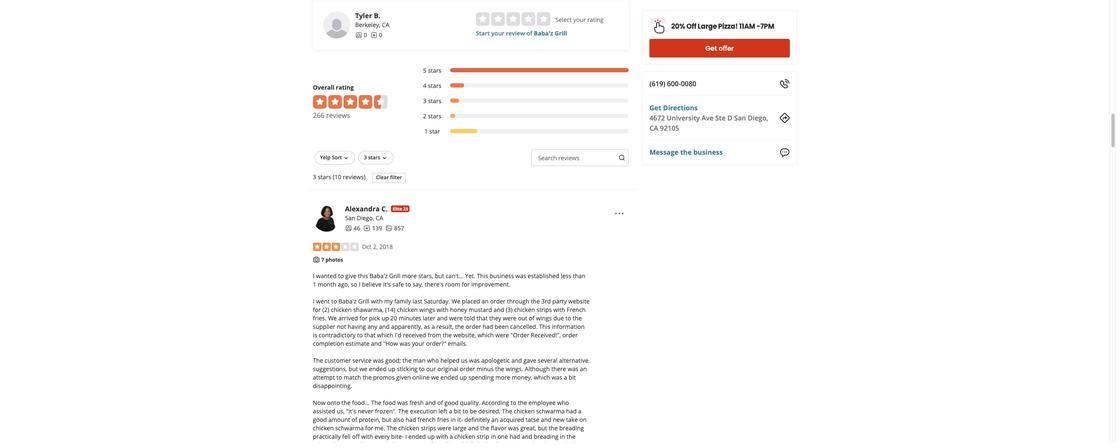 Task type: vqa. For each thing, say whether or not it's contained in the screenshot.
the 1:1
no



Task type: locate. For each thing, give the bounding box(es) containing it.
was inside the "i wanted to give this baba'z grill more stars, but can't... yet. this business was established less than 1 month ago, so i believe it's safe to say, there's room for improvement."
[[516, 272, 527, 280]]

1 horizontal spatial good
[[445, 399, 459, 407]]

had
[[483, 323, 494, 331], [567, 408, 577, 416], [406, 416, 417, 424], [510, 433, 521, 441]]

was down acquired
[[509, 425, 519, 433]]

great,
[[521, 425, 537, 433]]

  text field
[[532, 149, 629, 166]]

0 vertical spatial we
[[452, 298, 461, 306]]

266 reviews
[[313, 111, 350, 120]]

san inside "get directions 4672 university ave ste d san diego, ca 92105"
[[735, 113, 747, 123]]

0 horizontal spatial schwarma
[[335, 425, 364, 433]]

1 horizontal spatial in
[[491, 433, 496, 441]]

gave
[[524, 357, 537, 365]]

1 horizontal spatial we
[[431, 374, 439, 382]]

0 vertical spatial reviews
[[326, 111, 350, 120]]

1 horizontal spatial 1
[[425, 127, 428, 135]]

16 friends v2 image
[[355, 32, 362, 38], [345, 225, 352, 232]]

business inside the "i wanted to give this baba'z grill more stars, but can't... yet. this business was established less than 1 month ago, so i believe it's safe to say, there's room for improvement."
[[490, 272, 514, 280]]

friends element for alexandra c.
[[345, 224, 361, 233]]

0 vertical spatial 3
[[423, 97, 427, 105]]

1 vertical spatial more
[[496, 374, 511, 382]]

so
[[351, 281, 358, 289]]

the inside the customer service was good; the man who helped us was apologetic and gave several alternative suggestions, but we ended up sticking to our original order minus the wings. although there was an attempt to match the promos given online we ended up spending more money, which was a bit disappointing.
[[313, 357, 323, 365]]

0 horizontal spatial baba'z
[[339, 298, 357, 306]]

bit down alternative
[[569, 374, 576, 382]]

result,
[[437, 323, 454, 331]]

i inside now onto the food... the food was fresh and of good quality. according to the employee who assisted us, "it's never frozen". the execution left a bit to be desired. the chicken schwarma had a good amount of protein, but also had french fries in it- definitely an acquired tatse and new take on chicken schwarma for me. the chicken strips were large and the flavor was great, but the breading practically fell off with every bite- i ended up with a chicken strip in one had and breading in the other. the man who was cooking was very friendly and left the back to give my daughter a drin
[[405, 433, 407, 441]]

for
[[462, 281, 470, 289], [313, 306, 321, 314], [360, 315, 368, 323], [365, 425, 373, 433]]

for up fries.
[[313, 306, 321, 314]]

my inside now onto the food... the food was fresh and of good quality. according to the employee who assisted us, "it's never frozen". the execution left a bit to be desired. the chicken schwarma had a good amount of protein, but also had french fries in it- definitely an acquired tatse and new take on chicken schwarma for me. the chicken strips were large and the flavor was great, but the breading practically fell off with every bite- i ended up with a chicken strip in one had and breading in the other. the man who was cooking was very friendly and left the back to give my daughter a drin
[[521, 442, 530, 444]]

0 left 16 review v2 icon
[[364, 31, 367, 39]]

0 horizontal spatial left
[[439, 408, 448, 416]]

grill up shawarma, at bottom left
[[358, 298, 370, 306]]

None radio
[[476, 12, 490, 26], [507, 12, 520, 26], [476, 12, 490, 26], [507, 12, 520, 26]]

1 horizontal spatial 3
[[364, 154, 367, 161]]

0 horizontal spatial business
[[490, 272, 514, 280]]

and left new
[[541, 416, 552, 424]]

sort
[[332, 154, 342, 161]]

20%
[[672, 21, 686, 31]]

rating up 4.5 star rating image
[[336, 83, 354, 91]]

0 horizontal spatial get
[[650, 103, 662, 113]]

0 vertical spatial get
[[706, 43, 718, 53]]

who inside the customer service was good; the man who helped us was apologetic and gave several alternative suggestions, but we ended up sticking to our original order minus the wings. although there was an attempt to match the promos given online we ended up spending more money, which was a bit disappointing.
[[427, 357, 439, 365]]

website
[[569, 298, 590, 306]]

chicken up 'tatse'
[[514, 408, 535, 416]]

elite 23 san diego, ca
[[345, 206, 408, 222]]

3 stars up 2 stars
[[423, 97, 442, 105]]

having
[[348, 323, 366, 331]]

clear
[[376, 174, 389, 181]]

0 right 16 review v2 icon
[[379, 31, 383, 39]]

0 horizontal spatial san
[[345, 214, 355, 222]]

your for select
[[574, 16, 586, 24]]

16 friends v2 image for tyler b.
[[355, 32, 362, 38]]

information
[[552, 323, 585, 331]]

1 horizontal spatial breading
[[560, 425, 584, 433]]

3 for the filter reviews by 3 stars rating element
[[423, 97, 427, 105]]

1 vertical spatial schwarma
[[335, 425, 364, 433]]

0 horizontal spatial your
[[412, 340, 425, 348]]

this inside the "i wanted to give this baba'z grill more stars, but can't... yet. this business was established less than 1 month ago, so i believe it's safe to say, there's room for improvement."
[[477, 272, 489, 280]]

2 vertical spatial an
[[492, 416, 499, 424]]

filter reviews by 3 stars rating element
[[415, 97, 629, 105]]

an
[[482, 298, 489, 306], [580, 366, 587, 374], [492, 416, 499, 424]]

man inside the customer service was good; the man who helped us was apologetic and gave several alternative suggestions, but we ended up sticking to our original order minus the wings. although there was an attempt to match the promos given online we ended up spending more money, which was a bit disappointing.
[[413, 357, 426, 365]]

friends element
[[355, 31, 367, 39], [345, 224, 361, 233]]

16 friends v2 image for alexandra c.
[[345, 225, 352, 232]]

reviews down 4.5 star rating image
[[326, 111, 350, 120]]

more inside the "i wanted to give this baba'z grill more stars, but can't... yet. this business was established less than 1 month ago, so i believe it's safe to say, there's room for improvement."
[[402, 272, 417, 280]]

we down our
[[431, 374, 439, 382]]

and up wings.
[[512, 357, 522, 365]]

bite-
[[391, 433, 404, 441]]

2 vertical spatial ended
[[409, 433, 426, 441]]

saturday.
[[424, 298, 450, 306]]

me.
[[375, 425, 385, 433]]

but up match
[[349, 366, 358, 374]]

1 horizontal spatial my
[[521, 442, 530, 444]]

reviews
[[326, 111, 350, 120], [559, 154, 580, 162]]

0 vertical spatial an
[[482, 298, 489, 306]]

reviews element containing 0
[[371, 31, 383, 39]]

(619) 600-0080
[[650, 79, 697, 88]]

4.5 star rating image
[[313, 95, 388, 109]]

wanted
[[316, 272, 337, 280]]

0 vertical spatial san
[[735, 113, 747, 123]]

0 vertical spatial diego,
[[748, 113, 769, 123]]

0 horizontal spatial man
[[343, 442, 356, 444]]

1 horizontal spatial strips
[[537, 306, 552, 314]]

with up friendly
[[437, 433, 448, 441]]

the up suggestions,
[[313, 357, 323, 365]]

stars for the filter reviews by 3 stars rating element
[[428, 97, 442, 105]]

ended inside now onto the food... the food was fresh and of good quality. according to the employee who assisted us, "it's never frozen". the execution left a bit to be desired. the chicken schwarma had a good amount of protein, but also had french fries in it- definitely an acquired tatse and new take on chicken schwarma for me. the chicken strips were large and the flavor was great, but the breading practically fell off with every bite- i ended up with a chicken strip in one had and breading in the other. the man who was cooking was very friendly and left the back to give my daughter a drin
[[409, 433, 426, 441]]

0 horizontal spatial bit
[[454, 408, 461, 416]]

but down frozen".
[[382, 416, 392, 424]]

1 horizontal spatial grill
[[390, 272, 401, 280]]

directions
[[664, 103, 698, 113]]

1 left 'month' at the left bottom of the page
[[313, 281, 316, 289]]

0 vertical spatial 3 stars
[[423, 97, 442, 105]]

i inside i went to baba'z grill with my family last saturday. we placed an order through the 3rd party website for (2) chicken shawarma, (14) chicken wings with honey mustard and (3) chicken strips with french fries. we arrived for pick up 20 minutes later and were told that they were out of wings due to the supplier not having any and apparently, as a result, the order had been cancelled. this information is contradictory to that which i'd received from the website, which were "order received!", order completion estimate and "how was your order?" emails.
[[313, 298, 315, 306]]

clear filter button
[[373, 173, 406, 183]]

fries.
[[313, 315, 327, 323]]

0 horizontal spatial an
[[482, 298, 489, 306]]

1 horizontal spatial man
[[413, 357, 426, 365]]

tatse
[[526, 416, 540, 424]]

later
[[423, 315, 436, 323]]

0 vertical spatial my
[[385, 298, 393, 306]]

is
[[313, 332, 317, 340]]

0 horizontal spatial ended
[[369, 366, 387, 374]]

2,
[[373, 243, 378, 251]]

friends element containing 0
[[355, 31, 367, 39]]

grill up safe
[[390, 272, 401, 280]]

0 vertical spatial we
[[360, 366, 368, 374]]

2
[[423, 112, 427, 120]]

for down shawarma, at bottom left
[[360, 315, 368, 323]]

2 horizontal spatial 3
[[423, 97, 427, 105]]

1 horizontal spatial an
[[492, 416, 499, 424]]

get inside 'button'
[[706, 43, 718, 53]]

2 horizontal spatial ended
[[441, 374, 458, 382]]

the up bite-
[[387, 425, 397, 433]]

0 horizontal spatial grill
[[358, 298, 370, 306]]

month
[[318, 281, 336, 289]]

0 horizontal spatial which
[[377, 332, 393, 340]]

yelp sort button
[[315, 151, 355, 165]]

a up friendly
[[450, 433, 453, 441]]

5
[[423, 66, 427, 74]]

message the business button
[[650, 147, 723, 158]]

stars left 16 chevron down v2 image
[[368, 154, 381, 161]]

1 inside the "i wanted to give this baba'z grill more stars, but can't... yet. this business was established less than 1 month ago, so i believe it's safe to say, there's room for improvement."
[[313, 281, 316, 289]]

get for get offer
[[706, 43, 718, 53]]

0 vertical spatial who
[[427, 357, 439, 365]]

1 vertical spatial ended
[[441, 374, 458, 382]]

photo of alexandra c. image
[[313, 205, 340, 232]]

16 photos v2 image
[[386, 225, 393, 232]]

to down one
[[501, 442, 507, 444]]

flavor
[[491, 425, 507, 433]]

friends element for tyler b.
[[355, 31, 367, 39]]

was down there
[[552, 374, 563, 382]]

reviews element
[[371, 31, 383, 39], [364, 224, 383, 233]]

reviews for search reviews
[[559, 154, 580, 162]]

photo of tyler b. image
[[323, 11, 350, 38]]

diego, down alexandra c.
[[357, 214, 374, 222]]

baba'z up arrived
[[339, 298, 357, 306]]

the down strip
[[476, 442, 485, 444]]

1 horizontal spatial ended
[[409, 433, 426, 441]]

-
[[757, 21, 761, 31]]

1 horizontal spatial more
[[496, 374, 511, 382]]

for down the protein,
[[365, 425, 373, 433]]

to
[[338, 272, 344, 280], [406, 281, 411, 289], [331, 298, 337, 306], [566, 315, 572, 323], [357, 332, 363, 340], [419, 366, 425, 374], [337, 374, 342, 382], [511, 399, 517, 407], [463, 408, 469, 416], [501, 442, 507, 444]]

breading down take
[[560, 425, 584, 433]]

chicken up out
[[515, 306, 535, 314]]

of
[[527, 29, 533, 37], [529, 315, 535, 323], [438, 399, 443, 407], [352, 416, 358, 424]]

1 horizontal spatial who
[[427, 357, 439, 365]]

1 vertical spatial baba'z
[[370, 272, 388, 280]]

start
[[476, 29, 490, 37]]

university
[[667, 113, 700, 123]]

definitely
[[465, 416, 490, 424]]

1 horizontal spatial baba'z
[[370, 272, 388, 280]]

good left quality.
[[445, 399, 459, 407]]

order inside the customer service was good; the man who helped us was apologetic and gave several alternative suggestions, but we ended up sticking to our original order minus the wings. although there was an attempt to match the promos given online we ended up spending more money, which was a bit disappointing.
[[460, 366, 475, 374]]

(10
[[333, 173, 342, 181]]

one
[[498, 433, 508, 441]]

1 horizontal spatial give
[[509, 442, 520, 444]]

1 vertical spatial grill
[[390, 272, 401, 280]]

off
[[352, 433, 360, 441]]

business down ave
[[694, 148, 723, 157]]

c.
[[382, 204, 388, 214]]

to left say,
[[406, 281, 411, 289]]

yelp
[[320, 154, 331, 161]]

never
[[358, 408, 374, 416]]

this
[[477, 272, 489, 280], [540, 323, 551, 331]]

strips down french
[[421, 425, 436, 433]]

your for start
[[492, 29, 505, 37]]

0 horizontal spatial more
[[402, 272, 417, 280]]

0 horizontal spatial give
[[346, 272, 357, 280]]

more up say,
[[402, 272, 417, 280]]

but up there's
[[435, 272, 444, 280]]

more down wings.
[[496, 374, 511, 382]]

1 horizontal spatial rating
[[588, 16, 604, 24]]

this up improvement.
[[477, 272, 489, 280]]

but inside the "i wanted to give this baba'z grill more stars, but can't... yet. this business was established less than 1 month ago, so i believe it's safe to say, there's room for improvement."
[[435, 272, 444, 280]]

1 vertical spatial 1
[[313, 281, 316, 289]]

an up mustard
[[482, 298, 489, 306]]

up left 20
[[382, 315, 389, 323]]

1 horizontal spatial diego,
[[748, 113, 769, 123]]

None radio
[[491, 12, 505, 26], [522, 12, 536, 26], [537, 12, 551, 26], [491, 12, 505, 26], [522, 12, 536, 26], [537, 12, 551, 26]]

grill
[[555, 29, 568, 37], [390, 272, 401, 280], [358, 298, 370, 306]]

were down "fries"
[[438, 425, 452, 433]]

filter reviews by 4 stars rating element
[[415, 82, 629, 90]]

schwarma up fell
[[335, 425, 364, 433]]

bit
[[569, 374, 576, 382], [454, 408, 461, 416]]

order
[[491, 298, 506, 306], [466, 323, 481, 331], [563, 332, 578, 340], [460, 366, 475, 374]]

my up '(14)'
[[385, 298, 393, 306]]

grill inside the "i wanted to give this baba'z grill more stars, but can't... yet. this business was established less than 1 month ago, so i believe it's safe to say, there's room for improvement."
[[390, 272, 401, 280]]

to right went
[[331, 298, 337, 306]]

1 horizontal spatial 16 friends v2 image
[[355, 32, 362, 38]]

an up flavor
[[492, 416, 499, 424]]

friends element left 16 review v2 image
[[345, 224, 361, 233]]

bit up it-
[[454, 408, 461, 416]]

we down service
[[360, 366, 368, 374]]

and right any
[[379, 323, 390, 331]]

baba'z inside the "i wanted to give this baba'z grill more stars, but can't... yet. this business was established less than 1 month ago, so i believe it's safe to say, there's room for improvement."
[[370, 272, 388, 280]]

protein,
[[359, 416, 381, 424]]

menu image
[[615, 209, 625, 219]]

were inside now onto the food... the food was fresh and of good quality. according to the employee who assisted us, "it's never frozen". the execution left a bit to be desired. the chicken schwarma had a good amount of protein, but also had french fries in it- definitely an acquired tatse and new take on chicken schwarma for me. the chicken strips were large and the flavor was great, but the breading practically fell off with every bite- i ended up with a chicken strip in one had and breading in the other. the man who was cooking was very friendly and left the back to give my daughter a drin
[[438, 425, 452, 433]]

search image
[[619, 155, 626, 161]]

get inside "get directions 4672 university ave ste d san diego, ca 92105"
[[650, 103, 662, 113]]

search reviews
[[539, 154, 580, 162]]

website,
[[454, 332, 476, 340]]

1 vertical spatial san
[[345, 214, 355, 222]]

an down alternative
[[580, 366, 587, 374]]

i right bite-
[[405, 433, 407, 441]]

24 phone v2 image
[[780, 79, 790, 89]]

1 vertical spatial my
[[521, 442, 530, 444]]

was left established
[[516, 272, 527, 280]]

message
[[650, 148, 679, 157]]

3 left 16 chevron down v2 image
[[364, 154, 367, 161]]

0 horizontal spatial that
[[365, 332, 376, 340]]

0 vertical spatial friends element
[[355, 31, 367, 39]]

0 horizontal spatial 0
[[364, 31, 367, 39]]

take
[[566, 416, 578, 424]]

1 vertical spatial left
[[466, 442, 475, 444]]

1 horizontal spatial your
[[492, 29, 505, 37]]

4 stars
[[423, 82, 442, 90]]

had right one
[[510, 433, 521, 441]]

1 vertical spatial get
[[650, 103, 662, 113]]

yet.
[[465, 272, 476, 280]]

other.
[[313, 442, 330, 444]]

1 vertical spatial strips
[[421, 425, 436, 433]]

they
[[490, 315, 502, 323]]

1 horizontal spatial get
[[706, 43, 718, 53]]

reviews element containing 139
[[364, 224, 383, 233]]

filter reviews by 2 stars rating element
[[415, 112, 629, 121]]

we up honey
[[452, 298, 461, 306]]

than
[[573, 272, 586, 280]]

0 horizontal spatial 16 friends v2 image
[[345, 225, 352, 232]]

0 vertical spatial ended
[[369, 366, 387, 374]]

san inside the elite 23 san diego, ca
[[345, 214, 355, 222]]

ave
[[702, 113, 714, 123]]

give up the so
[[346, 272, 357, 280]]

reviews element down berkeley, in the left top of the page
[[371, 31, 383, 39]]

3 stars inside popup button
[[364, 154, 381, 161]]

left up "fries"
[[439, 408, 448, 416]]

1 vertical spatial man
[[343, 442, 356, 444]]

which down they
[[478, 332, 494, 340]]

who down off on the left of the page
[[357, 442, 369, 444]]

0 vertical spatial that
[[477, 315, 488, 323]]

and down large
[[454, 442, 464, 444]]

diego, inside "get directions 4672 university ave ste d san diego, ca 92105"
[[748, 113, 769, 123]]

get up 4672
[[650, 103, 662, 113]]

ca down 4672
[[650, 124, 659, 133]]

get for get directions 4672 university ave ste d san diego, ca 92105
[[650, 103, 662, 113]]

0 horizontal spatial 3
[[313, 173, 316, 181]]

0 vertical spatial man
[[413, 357, 426, 365]]

good;
[[386, 357, 401, 365]]

stars for 3 stars popup button
[[368, 154, 381, 161]]

16 chevron down v2 image
[[343, 155, 350, 162]]

up inside i went to baba'z grill with my family last saturday. we placed an order through the 3rd party website for (2) chicken shawarma, (14) chicken wings with honey mustard and (3) chicken strips with french fries. we arrived for pick up 20 minutes later and were told that they were out of wings due to the supplier not having any and apparently, as a result, the order had been cancelled. this information is contradictory to that which i'd received from the website, which were "order received!", order completion estimate and "how was your order?" emails.
[[382, 315, 389, 323]]

a right as
[[432, 323, 435, 331]]

stars inside popup button
[[368, 154, 381, 161]]

(3)
[[506, 306, 513, 314]]

last
[[413, 298, 423, 306]]

1 vertical spatial that
[[365, 332, 376, 340]]

very
[[418, 442, 430, 444]]

3 inside popup button
[[364, 154, 367, 161]]

online
[[413, 374, 430, 382]]

berkeley,
[[355, 21, 381, 29]]

fell
[[343, 433, 351, 441]]

your
[[574, 16, 586, 24], [492, 29, 505, 37], [412, 340, 425, 348]]

0 vertical spatial good
[[445, 399, 459, 407]]

of right out
[[529, 315, 535, 323]]

although
[[525, 366, 550, 374]]

and left "how
[[371, 340, 382, 348]]

select
[[556, 16, 572, 24]]

1 vertical spatial reviews
[[559, 154, 580, 162]]

0 horizontal spatial diego,
[[357, 214, 374, 222]]

bit inside the customer service was good; the man who helped us was apologetic and gave several alternative suggestions, but we ended up sticking to our original order minus the wings. although there was an attempt to match the promos given online we ended up spending more money, which was a bit disappointing.
[[569, 374, 576, 382]]

for inside the "i wanted to give this baba'z grill more stars, but can't... yet. this business was established less than 1 month ago, so i believe it's safe to say, there's room for improvement."
[[462, 281, 470, 289]]

which down "although"
[[534, 374, 550, 382]]

a inside i went to baba'z grill with my family last saturday. we placed an order through the 3rd party website for (2) chicken shawarma, (14) chicken wings with honey mustard and (3) chicken strips with french fries. we arrived for pick up 20 minutes later and were told that they were out of wings due to the supplier not having any and apparently, as a result, the order had been cancelled. this information is contradictory to that which i'd received from the website, which were "order received!", order completion estimate and "how was your order?" emails.
[[432, 323, 435, 331]]

ended up very
[[409, 433, 426, 441]]

24 message v2 image
[[780, 148, 790, 158]]

the right match
[[363, 374, 372, 382]]

0 vertical spatial your
[[574, 16, 586, 24]]

our
[[427, 366, 436, 374]]

who
[[427, 357, 439, 365], [558, 399, 569, 407], [357, 442, 369, 444]]

up inside now onto the food... the food was fresh and of good quality. according to the employee who assisted us, "it's never frozen". the execution left a bit to be desired. the chicken schwarma had a good amount of protein, but also had french fries in it- definitely an acquired tatse and new take on chicken schwarma for me. the chicken strips were large and the flavor was great, but the breading practically fell off with every bite- i ended up with a chicken strip in one had and breading in the other. the man who was cooking was very friendly and left the back to give my daughter a drin
[[428, 433, 435, 441]]

your inside i went to baba'z grill with my family last saturday. we placed an order through the 3rd party website for (2) chicken shawarma, (14) chicken wings with honey mustard and (3) chicken strips with french fries. we arrived for pick up 20 minutes later and were told that they were out of wings due to the supplier not having any and apparently, as a result, the order had been cancelled. this information is contradictory to that which i'd received from the website, which were "order received!", order completion estimate and "how was your order?" emails.
[[412, 340, 425, 348]]

to up online
[[419, 366, 425, 374]]

i left went
[[313, 298, 315, 306]]

2 0 from the left
[[379, 31, 383, 39]]

several
[[538, 357, 558, 365]]

2 vertical spatial your
[[412, 340, 425, 348]]

0 vertical spatial give
[[346, 272, 357, 280]]

photos element
[[386, 224, 405, 233]]

1 vertical spatial bit
[[454, 408, 461, 416]]

more
[[402, 272, 417, 280], [496, 374, 511, 382]]

1 horizontal spatial this
[[540, 323, 551, 331]]

filter reviews by 1 star rating element
[[415, 127, 629, 136]]

grill inside i went to baba'z grill with my family last saturday. we placed an order through the 3rd party website for (2) chicken shawarma, (14) chicken wings with honey mustard and (3) chicken strips with french fries. we arrived for pick up 20 minutes later and were told that they were out of wings due to the supplier not having any and apparently, as a result, the order had been cancelled. this information is contradictory to that which i'd received from the website, which were "order received!", order completion estimate and "how was your order?" emails.
[[358, 298, 370, 306]]

had right also
[[406, 416, 417, 424]]

in
[[451, 416, 456, 424], [491, 433, 496, 441], [560, 433, 566, 441]]

be
[[470, 408, 477, 416]]

0 vertical spatial this
[[477, 272, 489, 280]]

of up "fries"
[[438, 399, 443, 407]]

wings
[[420, 306, 435, 314], [536, 315, 552, 323]]

1 vertical spatial reviews element
[[364, 224, 383, 233]]

4672
[[650, 113, 665, 123]]

reviews)
[[343, 173, 366, 181]]

0 vertical spatial business
[[694, 148, 723, 157]]

ended down original
[[441, 374, 458, 382]]

of inside i went to baba'z grill with my family last saturday. we placed an order through the 3rd party website for (2) chicken shawarma, (14) chicken wings with honey mustard and (3) chicken strips with french fries. we arrived for pick up 20 minutes later and were told that they were out of wings due to the supplier not having any and apparently, as a result, the order had been cancelled. this information is contradictory to that which i'd received from the website, which were "order received!", order completion estimate and "how was your order?" emails.
[[529, 315, 535, 323]]

but inside the customer service was good; the man who helped us was apologetic and gave several alternative suggestions, but we ended up sticking to our original order minus the wings. although there was an attempt to match the promos given online we ended up spending more money, which was a bit disappointing.
[[349, 366, 358, 374]]

man down fell
[[343, 442, 356, 444]]

1 vertical spatial give
[[509, 442, 520, 444]]

had up take
[[567, 408, 577, 416]]

1 vertical spatial business
[[490, 272, 514, 280]]

0 horizontal spatial reviews
[[326, 111, 350, 120]]

16 review v2 image
[[371, 32, 377, 38]]

give inside now onto the food... the food was fresh and of good quality. according to the employee who assisted us, "it's never frozen". the execution left a bit to be desired. the chicken schwarma had a good amount of protein, but also had french fries in it- definitely an acquired tatse and new take on chicken schwarma for me. the chicken strips were large and the flavor was great, but the breading practically fell off with every bite- i ended up with a chicken strip in one had and breading in the other. the man who was cooking was very friendly and left the back to give my daughter a drin
[[509, 442, 520, 444]]

1 star
[[425, 127, 440, 135]]

friends element containing 46
[[345, 224, 361, 233]]

up down good;
[[388, 366, 396, 374]]

was inside i went to baba'z grill with my family last saturday. we placed an order through the 3rd party website for (2) chicken shawarma, (14) chicken wings with honey mustard and (3) chicken strips with french fries. we arrived for pick up 20 minutes later and were told that they were out of wings due to the supplier not having any and apparently, as a result, the order had been cancelled. this information is contradictory to that which i'd received from the website, which were "order received!", order completion estimate and "how was your order?" emails.
[[400, 340, 411, 348]]

1 vertical spatial good
[[313, 416, 327, 424]]

disappointing.
[[313, 382, 352, 390]]

reviews element down the elite 23 san diego, ca
[[364, 224, 383, 233]]

good
[[445, 399, 459, 407], [313, 416, 327, 424]]

2 vertical spatial grill
[[358, 298, 370, 306]]

breading up daughter
[[534, 433, 559, 441]]

your right the 'start'
[[492, 29, 505, 37]]

was left very
[[406, 442, 416, 444]]

1 horizontal spatial san
[[735, 113, 747, 123]]

any
[[368, 323, 378, 331]]

a down there
[[564, 374, 568, 382]]

0 horizontal spatial 1
[[313, 281, 316, 289]]

strips down 3rd
[[537, 306, 552, 314]]

minutes
[[399, 315, 422, 323]]



Task type: describe. For each thing, give the bounding box(es) containing it.
i right the so
[[359, 281, 361, 289]]

1 horizontal spatial that
[[477, 315, 488, 323]]

went
[[316, 298, 330, 306]]

and inside the customer service was good; the man who helped us was apologetic and gave several alternative suggestions, but we ended up sticking to our original order minus the wings. although there was an attempt to match the promos given online we ended up spending more money, which was a bit disappointing.
[[512, 357, 522, 365]]

the up also
[[399, 408, 409, 416]]

and up result,
[[437, 315, 448, 323]]

search
[[539, 154, 557, 162]]

a up "fries"
[[449, 408, 453, 416]]

to up disappointing.
[[337, 374, 342, 382]]

i went to baba'z grill with my family last saturday. we placed an order through the 3rd party website for (2) chicken shawarma, (14) chicken wings with honey mustard and (3) chicken strips with french fries. we arrived for pick up 20 minutes later and were told that they were out of wings due to the supplier not having any and apparently, as a result, the order had been cancelled. this information is contradictory to that which i'd received from the website, which were "order received!", order completion estimate and "how was your order?" emails.
[[313, 298, 590, 348]]

b.
[[374, 11, 381, 20]]

french
[[567, 306, 586, 314]]

man inside now onto the food... the food was fresh and of good quality. according to the employee who assisted us, "it's never frozen". the execution left a bit to be desired. the chicken schwarma had a good amount of protein, but also had french fries in it- definitely an acquired tatse and new take on chicken schwarma for me. the chicken strips were large and the flavor was great, but the breading practically fell off with every bite- i ended up with a chicken strip in one had and breading in the other. the man who was cooking was very friendly and left the back to give my daughter a drin
[[343, 442, 356, 444]]

a right daughter
[[558, 442, 561, 444]]

a inside the customer service was good; the man who helped us was apologetic and gave several alternative suggestions, but we ended up sticking to our original order minus the wings. although there was an attempt to match the promos given online we ended up spending more money, which was a bit disappointing.
[[564, 374, 568, 382]]

16 camera v2 image
[[313, 256, 320, 263]]

16 chevron down v2 image
[[381, 155, 388, 162]]

bit inside now onto the food... the food was fresh and of good quality. according to the employee who assisted us, "it's never frozen". the execution left a bit to be desired. the chicken schwarma had a good amount of protein, but also had french fries in it- definitely an acquired tatse and new take on chicken schwarma for me. the chicken strips were large and the flavor was great, but the breading practically fell off with every bite- i ended up with a chicken strip in one had and breading in the other. the man who was cooking was very friendly and left the back to give my daughter a drin
[[454, 408, 461, 416]]

the up acquired
[[502, 408, 513, 416]]

execution
[[410, 408, 437, 416]]

7 photos
[[322, 257, 343, 264]]

tyler
[[355, 11, 372, 20]]

tyler b. link
[[355, 11, 381, 20]]

safe
[[393, 281, 404, 289]]

3 stars for the filter reviews by 3 stars rating element
[[423, 97, 442, 105]]

service
[[353, 357, 372, 365]]

"order
[[511, 332, 530, 340]]

4
[[423, 82, 427, 90]]

16 review v2 image
[[364, 225, 371, 232]]

3 for 3 stars popup button
[[364, 154, 367, 161]]

(no rating) image
[[476, 12, 551, 26]]

large
[[698, 21, 717, 31]]

star
[[430, 127, 440, 135]]

filter reviews by 5 stars rating element
[[415, 66, 629, 75]]

give inside the "i wanted to give this baba'z grill more stars, but can't... yet. this business was established less than 1 month ago, so i believe it's safe to say, there's room for improvement."
[[346, 272, 357, 280]]

it-
[[458, 416, 463, 424]]

0 vertical spatial wings
[[420, 306, 435, 314]]

which inside the customer service was good; the man who helped us was apologetic and gave several alternative suggestions, but we ended up sticking to our original order minus the wings. although there was an attempt to match the promos given online we ended up spending more money, which was a bit disappointing.
[[534, 374, 550, 382]]

and up execution
[[426, 399, 436, 407]]

mustard
[[469, 306, 492, 314]]

received!",
[[531, 332, 561, 340]]

pick
[[369, 315, 380, 323]]

7
[[322, 257, 324, 264]]

(619)
[[650, 79, 666, 88]]

the down practically
[[331, 442, 342, 444]]

stars,
[[419, 272, 434, 280]]

shawarma,
[[353, 306, 384, 314]]

a up on
[[579, 408, 582, 416]]

1 vertical spatial we
[[431, 374, 439, 382]]

the up frozen".
[[371, 399, 382, 407]]

strip
[[477, 433, 490, 441]]

with down party
[[554, 306, 566, 314]]

to up ago,
[[338, 272, 344, 280]]

the down french
[[573, 315, 582, 323]]

due
[[554, 315, 564, 323]]

fresh
[[410, 399, 424, 407]]

was right us
[[469, 357, 480, 365]]

chicken up minutes
[[397, 306, 418, 314]]

original
[[438, 366, 458, 374]]

business inside "button"
[[694, 148, 723, 157]]

stars for filter reviews by 5 stars rating element
[[428, 66, 442, 74]]

elite
[[393, 206, 402, 212]]

the customer service was good; the man who helped us was apologetic and gave several alternative suggestions, but we ended up sticking to our original order minus the wings. although there was an attempt to match the promos given online we ended up spending more money, which was a bit disappointing.
[[313, 357, 589, 390]]

was down alternative
[[568, 366, 579, 374]]

(2)
[[323, 306, 330, 314]]

reviews element for tyler b.
[[371, 31, 383, 39]]

1 horizontal spatial left
[[466, 442, 475, 444]]

3 stars (10 reviews)
[[313, 173, 366, 181]]

elite 23 link
[[391, 206, 410, 212]]

on
[[580, 416, 587, 424]]

the down new
[[549, 425, 558, 433]]

match
[[344, 374, 361, 382]]

the down apologetic
[[496, 366, 505, 374]]

tyler b. berkeley, ca
[[355, 11, 390, 29]]

stars for filter reviews by 4 stars rating element
[[428, 82, 442, 90]]

0 horizontal spatial we
[[360, 366, 368, 374]]

chicken up arrived
[[331, 306, 352, 314]]

offer
[[719, 43, 734, 53]]

the inside "button"
[[681, 148, 692, 157]]

to up the estimate
[[357, 332, 363, 340]]

helped
[[441, 357, 460, 365]]

the down take
[[567, 433, 576, 441]]

ca inside the elite 23 san diego, ca
[[376, 214, 383, 222]]

was down every
[[370, 442, 381, 444]]

established
[[528, 272, 560, 280]]

up down us
[[460, 374, 467, 382]]

friendly
[[431, 442, 452, 444]]

0 horizontal spatial in
[[451, 416, 456, 424]]

7 photos link
[[322, 257, 343, 264]]

large
[[453, 425, 467, 433]]

the up "it's
[[342, 399, 351, 407]]

chicken down large
[[455, 433, 476, 441]]

2 horizontal spatial who
[[558, 399, 569, 407]]

2 vertical spatial 3
[[313, 173, 316, 181]]

"how
[[383, 340, 398, 348]]

ca inside tyler b. berkeley, ca
[[382, 21, 390, 29]]

fries
[[437, 416, 450, 424]]

for inside now onto the food... the food was fresh and of good quality. according to the employee who assisted us, "it's never frozen". the execution left a bit to be desired. the chicken schwarma had a good amount of protein, but also had french fries in it- definitely an acquired tatse and new take on chicken schwarma for me. the chicken strips were large and the flavor was great, but the breading practically fell off with every bite- i ended up with a chicken strip in one had and breading in the other. the man who was cooking was very friendly and left the back to give my daughter a drin
[[365, 425, 373, 433]]

600-
[[668, 79, 681, 88]]

1 vertical spatial rating
[[336, 83, 354, 91]]

was left good;
[[373, 357, 384, 365]]

had inside i went to baba'z grill with my family last saturday. we placed an order through the 3rd party website for (2) chicken shawarma, (14) chicken wings with honey mustard and (3) chicken strips with french fries. we arrived for pick up 20 minutes later and were told that they were out of wings due to the supplier not having any and apparently, as a result, the order had been cancelled. this information is contradictory to that which i'd received from the website, which were "order received!", order completion estimate and "how was your order?" emails.
[[483, 323, 494, 331]]

diego, inside the elite 23 san diego, ca
[[357, 214, 374, 222]]

with down 'saturday.'
[[437, 306, 449, 314]]

1 0 from the left
[[364, 31, 367, 39]]

with up shawarma, at bottom left
[[371, 298, 383, 306]]

23
[[403, 206, 408, 212]]

0 horizontal spatial good
[[313, 416, 327, 424]]

alexandra c. link
[[345, 204, 388, 214]]

were down been
[[496, 332, 509, 340]]

more inside the customer service was good; the man who helped us was apologetic and gave several alternative suggestions, but we ended up sticking to our original order minus the wings. although there was an attempt to match the promos given online we ended up spending more money, which was a bit disappointing.
[[496, 374, 511, 382]]

message the business
[[650, 148, 723, 157]]

it's
[[383, 281, 391, 289]]

0 horizontal spatial breading
[[534, 433, 559, 441]]

clear filter
[[376, 174, 402, 181]]

was right the food
[[398, 399, 408, 407]]

7pm
[[761, 21, 775, 31]]

the left employee
[[518, 399, 527, 407]]

reviews element for alexandra c.
[[364, 224, 383, 233]]

amount
[[329, 416, 350, 424]]

can't...
[[446, 272, 464, 280]]

rating element
[[476, 12, 551, 26]]

24 directions v2 image
[[780, 113, 790, 123]]

this inside i went to baba'z grill with my family last saturday. we placed an order through the 3rd party website for (2) chicken shawarma, (14) chicken wings with honey mustard and (3) chicken strips with french fries. we arrived for pick up 20 minutes later and were told that they were out of wings due to the supplier not having any and apparently, as a result, the order had been cancelled. this information is contradictory to that which i'd received from the website, which were "order received!", order completion estimate and "how was your order?" emails.
[[540, 323, 551, 331]]

with right off on the left of the page
[[362, 433, 373, 441]]

an inside i went to baba'z grill with my family last saturday. we placed an order through the 3rd party website for (2) chicken shawarma, (14) chicken wings with honey mustard and (3) chicken strips with french fries. we arrived for pick up 20 minutes later and were told that they were out of wings due to the supplier not having any and apparently, as a result, the order had been cancelled. this information is contradictory to that which i'd received from the website, which were "order received!", order completion estimate and "how was your order?" emails.
[[482, 298, 489, 306]]

the up strip
[[481, 425, 490, 433]]

baba'z inside i went to baba'z grill with my family last saturday. we placed an order through the 3rd party website for (2) chicken shawarma, (14) chicken wings with honey mustard and (3) chicken strips with french fries. we arrived for pick up 20 minutes later and were told that they were out of wings due to the supplier not having any and apparently, as a result, the order had been cancelled. this information is contradictory to that which i'd received from the website, which were "order received!", order completion estimate and "how was your order?" emails.
[[339, 298, 357, 306]]

an inside now onto the food... the food was fresh and of good quality. according to the employee who assisted us, "it's never frozen". the execution left a bit to be desired. the chicken schwarma had a good amount of protein, but also had french fries in it- definitely an acquired tatse and new take on chicken schwarma for me. the chicken strips were large and the flavor was great, but the breading practically fell off with every bite- i ended up with a chicken strip in one had and breading in the other. the man who was cooking was very friendly and left the back to give my daughter a drin
[[492, 416, 499, 424]]

improvement.
[[472, 281, 511, 289]]

1 vertical spatial wings
[[536, 315, 552, 323]]

start your review of baba'z grill
[[476, 29, 568, 37]]

1 horizontal spatial schwarma
[[537, 408, 565, 416]]

and down definitely
[[469, 425, 479, 433]]

order down information
[[563, 332, 578, 340]]

order down told
[[466, 323, 481, 331]]

3 stars button
[[359, 151, 394, 165]]

food
[[383, 399, 396, 407]]

order up they
[[491, 298, 506, 306]]

been
[[495, 323, 509, 331]]

according
[[482, 399, 510, 407]]

3 stars for 3 stars popup button
[[364, 154, 381, 161]]

but down 'tatse'
[[538, 425, 548, 433]]

quality.
[[460, 399, 481, 407]]

2 horizontal spatial in
[[560, 433, 566, 441]]

chicken down also
[[399, 425, 420, 433]]

apparently,
[[391, 323, 423, 331]]

ca inside "get directions 4672 university ave ste d san diego, ca 92105"
[[650, 124, 659, 133]]

get directions 4672 university ave ste d san diego, ca 92105
[[650, 103, 769, 133]]

and down great,
[[522, 433, 533, 441]]

3 star rating image
[[313, 243, 359, 251]]

chicken up practically
[[313, 425, 334, 433]]

promos
[[373, 374, 395, 382]]

to up acquired
[[511, 399, 517, 407]]

0 horizontal spatial we
[[328, 315, 337, 323]]

to left be
[[463, 408, 469, 416]]

strips inside now onto the food... the food was fresh and of good quality. according to the employee who assisted us, "it's never frozen". the execution left a bit to be desired. the chicken schwarma had a good amount of protein, but also had french fries in it- definitely an acquired tatse and new take on chicken schwarma for me. the chicken strips were large and the flavor was great, but the breading practically fell off with every bite- i ended up with a chicken strip in one had and breading in the other. the man who was cooking was very friendly and left the back to give my daughter a drin
[[421, 425, 436, 433]]

daughter
[[531, 442, 556, 444]]

an inside the customer service was good; the man who helped us was apologetic and gave several alternative suggestions, but we ended up sticking to our original order minus the wings. although there was an attempt to match the promos given online we ended up spending more money, which was a bit disappointing.
[[580, 366, 587, 374]]

the up sticking
[[403, 357, 412, 365]]

were down honey
[[449, 315, 463, 323]]

stars for filter reviews by 2 stars rating element
[[428, 112, 442, 120]]

2 horizontal spatial grill
[[555, 29, 568, 37]]

wings.
[[506, 366, 524, 374]]

the left 3rd
[[531, 298, 540, 306]]

strips inside i went to baba'z grill with my family last saturday. we placed an order through the 3rd party website for (2) chicken shawarma, (14) chicken wings with honey mustard and (3) chicken strips with french fries. we arrived for pick up 20 minutes later and were told that they were out of wings due to the supplier not having any and apparently, as a result, the order had been cancelled. this information is contradictory to that which i'd received from the website, which were "order received!", order completion estimate and "how was your order?" emails.
[[537, 306, 552, 314]]

also
[[393, 416, 404, 424]]

reviews for 266 reviews
[[326, 111, 350, 120]]

supplier
[[313, 323, 336, 331]]

of right review
[[527, 29, 533, 37]]

my inside i went to baba'z grill with my family last saturday. we placed an order through the 3rd party website for (2) chicken shawarma, (14) chicken wings with honey mustard and (3) chicken strips with french fries. we arrived for pick up 20 minutes later and were told that they were out of wings due to the supplier not having any and apparently, as a result, the order had been cancelled. this information is contradictory to that which i'd received from the website, which were "order received!", order completion estimate and "how was your order?" emails.
[[385, 298, 393, 306]]

d
[[728, 113, 733, 123]]

0 horizontal spatial who
[[357, 442, 369, 444]]

room
[[445, 281, 461, 289]]

and up they
[[494, 306, 505, 314]]

were down (3)
[[503, 315, 517, 323]]

the up website,
[[455, 323, 465, 331]]

get offer
[[706, 43, 734, 53]]

family
[[395, 298, 411, 306]]

stars left (10
[[318, 173, 331, 181]]

1 horizontal spatial which
[[478, 332, 494, 340]]

to up information
[[566, 315, 572, 323]]

i left wanted
[[313, 272, 315, 280]]

1 horizontal spatial we
[[452, 298, 461, 306]]

of down "it's
[[352, 416, 358, 424]]

frozen".
[[375, 408, 397, 416]]

this
[[358, 272, 368, 280]]

92105
[[661, 124, 680, 133]]

apologetic
[[482, 357, 510, 365]]

review
[[506, 29, 525, 37]]

practically
[[313, 433, 341, 441]]

5 stars
[[423, 66, 442, 74]]

arrived
[[339, 315, 358, 323]]

now onto the food... the food was fresh and of good quality. according to the employee who assisted us, "it's never frozen". the execution left a bit to be desired. the chicken schwarma had a good amount of protein, but also had french fries in it- definitely an acquired tatse and new take on chicken schwarma for me. the chicken strips were large and the flavor was great, but the breading practically fell off with every bite- i ended up with a chicken strip in one had and breading in the other. the man who was cooking was very friendly and left the back to give my daughter a drin
[[313, 399, 588, 444]]

through
[[507, 298, 530, 306]]

0 vertical spatial baba'z
[[534, 29, 554, 37]]

the down result,
[[443, 332, 452, 340]]

from
[[428, 332, 442, 340]]



